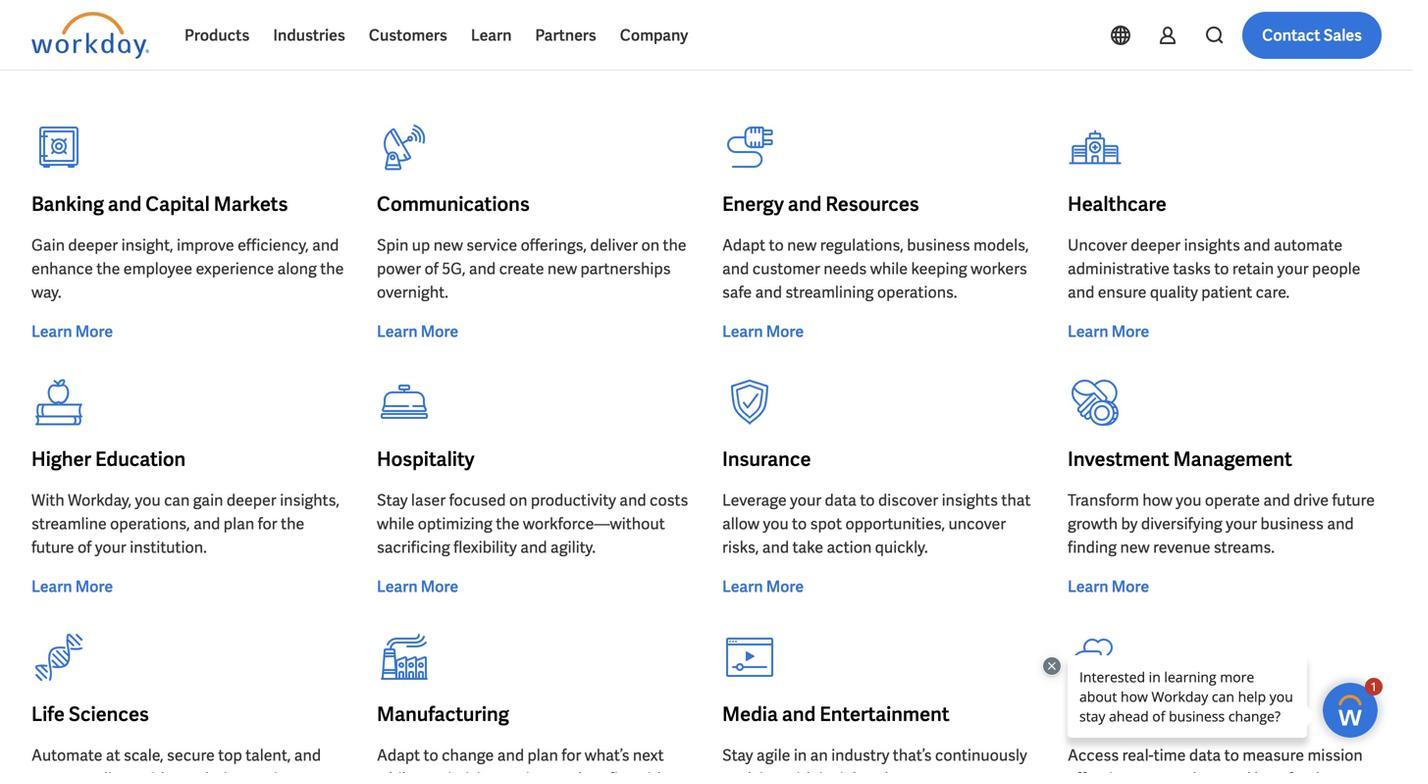 Task type: vqa. For each thing, say whether or not it's contained in the screenshot.


Task type: locate. For each thing, give the bounding box(es) containing it.
uncover deeper insights and automate administrative tasks to retain your people and ensure quality patient care.
[[1068, 235, 1361, 303]]

ensure
[[1098, 282, 1147, 303]]

with inside stay agile in an industry that's continuously evolving with insights that empower you t
[[785, 769, 816, 774]]

discover
[[879, 490, 939, 511]]

while up sacrificing
[[377, 514, 415, 535]]

1 vertical spatial how
[[1255, 769, 1285, 774]]

you down continuously
[[982, 769, 1007, 774]]

the up flexibility
[[496, 514, 520, 535]]

entertainment
[[820, 702, 950, 727]]

that down that's
[[879, 769, 908, 774]]

1 horizontal spatial how
[[1255, 769, 1285, 774]]

and down service
[[469, 259, 496, 279]]

0 horizontal spatial adapt
[[377, 746, 420, 766]]

contact sales link
[[1243, 12, 1382, 59]]

learn more link down way.
[[31, 320, 113, 344]]

how inside the transform how you operate and drive future growth by diversifying your business and finding new revenue streams.
[[1143, 490, 1173, 511]]

operate
[[1205, 490, 1261, 511]]

on
[[641, 235, 660, 256], [509, 490, 528, 511]]

your up streams.
[[1226, 514, 1258, 535]]

your down operations,
[[95, 537, 126, 558]]

power
[[377, 259, 421, 279]]

learn more down ensure
[[1068, 322, 1150, 342]]

gain deeper insight, improve efficiency, and enhance the employee experience along the way.
[[31, 235, 344, 303]]

0 vertical spatial future
[[1333, 490, 1375, 511]]

you inside the transform how you operate and drive future growth by diversifying your business and finding new revenue streams.
[[1176, 490, 1202, 511]]

transform how you operate and drive future growth by diversifying your business and finding new revenue streams.
[[1068, 490, 1375, 558]]

1 vertical spatial on
[[509, 490, 528, 511]]

learn down ensure
[[1068, 322, 1109, 342]]

deeper right 'gain'
[[227, 490, 277, 511]]

while down regulations, on the right of page
[[871, 259, 908, 279]]

your
[[1278, 259, 1309, 279], [790, 490, 822, 511], [1226, 514, 1258, 535], [95, 537, 126, 558]]

experience
[[196, 259, 274, 279]]

transform
[[1068, 490, 1140, 511]]

1 vertical spatial while
[[377, 514, 415, 535]]

more for healthcare
[[1112, 322, 1150, 342]]

people
[[1313, 259, 1361, 279]]

while left maximizing
[[377, 769, 415, 774]]

to up maximizing
[[424, 746, 439, 766]]

0 vertical spatial that
[[1002, 490, 1031, 511]]

investment management
[[1068, 447, 1293, 472]]

for inside with workday, you can gain deeper insights, streamline operations, and plan for the future of your institution.
[[258, 514, 277, 535]]

learn down risks,
[[723, 577, 763, 597]]

your inside the transform how you operate and drive future growth by diversifying your business and finding new revenue streams.
[[1226, 514, 1258, 535]]

0 horizontal spatial that
[[879, 769, 908, 774]]

while inside the adapt to new regulations, business models, and customer needs while keeping workers safe and streamlining operations.
[[871, 259, 908, 279]]

markets
[[214, 191, 288, 217]]

2 vertical spatial while
[[377, 769, 415, 774]]

and left ensure
[[1068, 282, 1095, 303]]

learn more link down risks,
[[723, 575, 804, 599]]

allow
[[723, 514, 760, 535]]

data inside leverage your data to discover insights that allow you to spot opportunities, uncover risks, and take action quickly.
[[825, 490, 857, 511]]

more down take
[[766, 577, 804, 597]]

1 horizontal spatial insights
[[942, 490, 998, 511]]

stay up evolving
[[723, 746, 753, 766]]

learn for insurance
[[723, 577, 763, 597]]

on up partnerships
[[641, 235, 660, 256]]

future down streamline
[[31, 537, 74, 558]]

industries
[[273, 25, 345, 46]]

1 horizontal spatial with
[[785, 769, 816, 774]]

insights,
[[280, 490, 340, 511]]

plan inside with workday, you can gain deeper insights, streamline operations, and plan for the future of your institution.
[[224, 514, 254, 535]]

more down sacrificing
[[421, 577, 459, 597]]

adapt for manufacturing
[[377, 746, 420, 766]]

learn more down overnight.
[[377, 322, 459, 342]]

more down ensure
[[1112, 322, 1150, 342]]

more
[[75, 322, 113, 342], [421, 322, 459, 342], [766, 322, 804, 342], [1112, 322, 1150, 342], [75, 577, 113, 597], [421, 577, 459, 597], [766, 577, 804, 597], [1112, 577, 1150, 597]]

1 vertical spatial of
[[78, 537, 92, 558]]

deeper up tasks
[[1131, 235, 1181, 256]]

insight,
[[121, 235, 173, 256]]

how up "diversifying"
[[1143, 490, 1173, 511]]

stay
[[31, 769, 61, 774]]

1 vertical spatial stay
[[723, 746, 753, 766]]

learn more down streamline
[[31, 577, 113, 597]]

new down by
[[1121, 537, 1150, 558]]

learn more down safe
[[723, 322, 804, 342]]

learn more down way.
[[31, 322, 113, 342]]

adapt down energy
[[723, 235, 766, 256]]

future right drive
[[1333, 490, 1375, 511]]

the down insights,
[[281, 514, 305, 535]]

tasks
[[1174, 259, 1211, 279]]

banking and capital markets
[[31, 191, 288, 217]]

efficiency,
[[238, 235, 309, 256]]

workforce—without
[[523, 514, 665, 535]]

1 vertical spatial that
[[879, 769, 908, 774]]

learn more
[[31, 322, 113, 342], [377, 322, 459, 342], [723, 322, 804, 342], [1068, 322, 1150, 342], [31, 577, 113, 597], [377, 577, 459, 597], [723, 577, 804, 597], [1068, 577, 1150, 597]]

how down measure
[[1255, 769, 1285, 774]]

0 horizontal spatial how
[[1143, 490, 1173, 511]]

workers
[[971, 259, 1028, 279]]

you up operations,
[[135, 490, 161, 511]]

deeper inside uncover deeper insights and automate administrative tasks to retain your people and ensure quality patient care.
[[1131, 235, 1181, 256]]

of down streamline
[[78, 537, 92, 558]]

0 vertical spatial plan
[[224, 514, 254, 535]]

0 horizontal spatial plan
[[224, 514, 254, 535]]

1 horizontal spatial future
[[1333, 490, 1375, 511]]

with down in
[[785, 769, 816, 774]]

sales
[[1324, 25, 1363, 46]]

learn down way.
[[31, 322, 72, 342]]

and up safe
[[723, 259, 749, 279]]

1 horizontal spatial for
[[562, 746, 581, 766]]

0 horizontal spatial on
[[509, 490, 528, 511]]

0 vertical spatial business
[[907, 235, 971, 256]]

that's
[[893, 746, 932, 766]]

deeper
[[68, 235, 118, 256], [1131, 235, 1181, 256], [227, 490, 277, 511]]

healthcare
[[1068, 191, 1167, 217]]

business up keeping
[[907, 235, 971, 256]]

future inside the transform how you operate and drive future growth by diversifying your business and finding new revenue streams.
[[1333, 490, 1375, 511]]

you inside stay agile in an industry that's continuously evolving with insights that empower you t
[[982, 769, 1007, 774]]

2 with from the left
[[785, 769, 816, 774]]

0 horizontal spatial of
[[78, 537, 92, 558]]

while inside the stay laser focused on productivity and costs while optimizing the workforce—without sacrificing flexibility and agility.
[[377, 514, 415, 535]]

data up spot
[[825, 490, 857, 511]]

to up understand
[[1225, 746, 1240, 766]]

0 horizontal spatial stay
[[377, 490, 408, 511]]

secure
[[167, 746, 215, 766]]

with
[[139, 769, 170, 774], [785, 769, 816, 774]]

you inside with workday, you can gain deeper insights, streamline operations, and plan for the future of your institution.
[[135, 490, 161, 511]]

data
[[825, 490, 857, 511], [1190, 746, 1222, 766]]

models,
[[974, 235, 1029, 256]]

your up spot
[[790, 490, 822, 511]]

needs
[[824, 259, 867, 279]]

0 vertical spatial stay
[[377, 490, 408, 511]]

insights inside stay agile in an industry that's continuously evolving with insights that empower you t
[[819, 769, 876, 774]]

your inside with workday, you can gain deeper insights, streamline operations, and plan for the future of your institution.
[[95, 537, 126, 558]]

learn for energy and resources
[[723, 322, 763, 342]]

manufacturing
[[377, 702, 509, 727]]

more down overnight.
[[421, 322, 459, 342]]

1 horizontal spatial plan
[[528, 746, 558, 766]]

and up retain
[[1244, 235, 1271, 256]]

0 vertical spatial for
[[258, 514, 277, 535]]

with
[[31, 490, 64, 511]]

on right focused
[[509, 490, 528, 511]]

stay agile in an industry that's continuously evolving with insights that empower you t
[[723, 746, 1028, 774]]

1 vertical spatial business
[[1261, 514, 1324, 535]]

1 horizontal spatial deeper
[[227, 490, 277, 511]]

that
[[1002, 490, 1031, 511], [879, 769, 908, 774]]

stay inside stay agile in an industry that's continuously evolving with insights that empower you t
[[723, 746, 753, 766]]

1 horizontal spatial data
[[1190, 746, 1222, 766]]

learn more link down safe
[[723, 320, 804, 344]]

and
[[108, 191, 142, 217], [788, 191, 822, 217], [312, 235, 339, 256], [1244, 235, 1271, 256], [469, 259, 496, 279], [723, 259, 749, 279], [756, 282, 782, 303], [1068, 282, 1095, 303], [620, 490, 647, 511], [1264, 490, 1291, 511], [193, 514, 220, 535], [1328, 514, 1354, 535], [520, 537, 547, 558], [763, 537, 789, 558], [782, 702, 816, 727], [294, 746, 321, 766], [497, 746, 524, 766], [556, 769, 582, 774]]

0 vertical spatial of
[[425, 259, 439, 279]]

and inside with workday, you can gain deeper insights, streamline operations, and plan for the future of your institution.
[[193, 514, 220, 535]]

1 horizontal spatial on
[[641, 235, 660, 256]]

and left agility.
[[520, 537, 547, 558]]

0 horizontal spatial with
[[139, 769, 170, 774]]

stay inside the stay laser focused on productivity and costs while optimizing the workforce—without sacrificing flexibility and agility.
[[377, 490, 408, 511]]

enhance
[[31, 259, 93, 279]]

0 vertical spatial how
[[1143, 490, 1173, 511]]

adapt inside adapt to change and plan for what's next while maximizing uptime and profits wit
[[377, 746, 420, 766]]

learn more link for insurance
[[723, 575, 804, 599]]

insights up tasks
[[1184, 235, 1241, 256]]

adapt to new regulations, business models, and customer needs while keeping workers safe and streamlining operations.
[[723, 235, 1029, 303]]

more for higher education
[[75, 577, 113, 597]]

2 horizontal spatial deeper
[[1131, 235, 1181, 256]]

stay laser focused on productivity and costs while optimizing the workforce—without sacrificing flexibility and agility.
[[377, 490, 689, 558]]

learn for communications
[[377, 322, 418, 342]]

and up using at left
[[294, 746, 321, 766]]

more down finding
[[1112, 577, 1150, 597]]

you up "diversifying"
[[1176, 490, 1202, 511]]

learn down finding
[[1068, 577, 1109, 597]]

0 vertical spatial data
[[825, 490, 857, 511]]

of left the 5g,
[[425, 259, 439, 279]]

1 vertical spatial for
[[562, 746, 581, 766]]

laser
[[411, 490, 446, 511]]

0 horizontal spatial business
[[907, 235, 971, 256]]

learn more link down finding
[[1068, 575, 1150, 599]]

1 horizontal spatial stay
[[723, 746, 753, 766]]

learn down sacrificing
[[377, 577, 418, 597]]

1 horizontal spatial of
[[425, 259, 439, 279]]

1 vertical spatial insights
[[942, 490, 998, 511]]

customers
[[369, 25, 448, 46]]

1 horizontal spatial adapt
[[723, 235, 766, 256]]

business down drive
[[1261, 514, 1324, 535]]

of inside with workday, you can gain deeper insights, streamline operations, and plan for the future of your institution.
[[78, 537, 92, 558]]

change
[[442, 746, 494, 766]]

more down enhance
[[75, 322, 113, 342]]

and right energy
[[788, 191, 822, 217]]

plan inside adapt to change and plan for what's next while maximizing uptime and profits wit
[[528, 746, 558, 766]]

deeper up enhance
[[68, 235, 118, 256]]

stay left laser
[[377, 490, 408, 511]]

on inside the stay laser focused on productivity and costs while optimizing the workforce—without sacrificing flexibility and agility.
[[509, 490, 528, 511]]

learn more link for investment management
[[1068, 575, 1150, 599]]

new up the 5g,
[[434, 235, 463, 256]]

0 vertical spatial insights
[[1184, 235, 1241, 256]]

uncover
[[949, 514, 1006, 535]]

0 horizontal spatial for
[[258, 514, 277, 535]]

learn for investment management
[[1068, 577, 1109, 597]]

0 horizontal spatial future
[[31, 537, 74, 558]]

2 vertical spatial insights
[[819, 769, 876, 774]]

learn more link down ensure
[[1068, 320, 1150, 344]]

energy and resources
[[723, 191, 920, 217]]

more down streamlining on the top right of the page
[[766, 322, 804, 342]]

scale,
[[124, 746, 164, 766]]

learn more link for higher education
[[31, 575, 113, 599]]

contact sales
[[1263, 25, 1363, 46]]

management
[[1174, 447, 1293, 472]]

to up take
[[792, 514, 807, 535]]

you
[[135, 490, 161, 511], [1176, 490, 1202, 511], [763, 514, 789, 535], [982, 769, 1007, 774]]

learn for banking and capital markets
[[31, 322, 72, 342]]

1 horizontal spatial that
[[1002, 490, 1031, 511]]

0 vertical spatial on
[[641, 235, 660, 256]]

that up 'uncover'
[[1002, 490, 1031, 511]]

learn more link down overnight.
[[377, 320, 459, 344]]

to inside adapt to change and plan for what's next while maximizing uptime and profits wit
[[424, 746, 439, 766]]

the up partnerships
[[663, 235, 687, 256]]

deeper inside with workday, you can gain deeper insights, streamline operations, and plan for the future of your institution.
[[227, 490, 277, 511]]

learn more down sacrificing
[[377, 577, 459, 597]]

new up customer
[[787, 235, 817, 256]]

and up along
[[312, 235, 339, 256]]

2 horizontal spatial insights
[[1184, 235, 1241, 256]]

and left drive
[[1264, 490, 1291, 511]]

data up understand
[[1190, 746, 1222, 766]]

company button
[[608, 12, 700, 59]]

access real-time data to measure mission effectiveness, understand how funds ar
[[1068, 746, 1363, 774]]

0 vertical spatial while
[[871, 259, 908, 279]]

automate
[[31, 746, 103, 766]]

learn left partners dropdown button
[[471, 25, 512, 46]]

to up customer
[[769, 235, 784, 256]]

1 horizontal spatial business
[[1261, 514, 1324, 535]]

the
[[663, 235, 687, 256], [96, 259, 120, 279], [320, 259, 344, 279], [281, 514, 305, 535], [496, 514, 520, 535]]

stay for hospitality
[[377, 490, 408, 511]]

learn more link for healthcare
[[1068, 320, 1150, 344]]

learn more down finding
[[1068, 577, 1150, 597]]

the inside the stay laser focused on productivity and costs while optimizing the workforce—without sacrificing flexibility and agility.
[[496, 514, 520, 535]]

adapt down manufacturing
[[377, 746, 420, 766]]

1 with from the left
[[139, 769, 170, 774]]

1 vertical spatial data
[[1190, 746, 1222, 766]]

new inside the transform how you operate and drive future growth by diversifying your business and finding new revenue streams.
[[1121, 537, 1150, 558]]

and inside spin up new service offerings, deliver on the power of 5g, and create new partnerships overnight.
[[469, 259, 496, 279]]

learn down safe
[[723, 322, 763, 342]]

opportunities,
[[846, 514, 945, 535]]

leverage
[[723, 490, 787, 511]]

and down 'gain'
[[193, 514, 220, 535]]

how inside access real-time data to measure mission effectiveness, understand how funds ar
[[1255, 769, 1285, 774]]

access
[[1068, 746, 1119, 766]]

adapt inside the adapt to new regulations, business models, and customer needs while keeping workers safe and streamlining operations.
[[723, 235, 766, 256]]

more for insurance
[[766, 577, 804, 597]]

1 vertical spatial adapt
[[377, 746, 420, 766]]

with down scale,
[[139, 769, 170, 774]]

agility.
[[551, 537, 596, 558]]

your down automate
[[1278, 259, 1309, 279]]

0 horizontal spatial deeper
[[68, 235, 118, 256]]

0 vertical spatial adapt
[[723, 235, 766, 256]]

and down customer
[[756, 282, 782, 303]]

insights up 'uncover'
[[942, 490, 998, 511]]

0 horizontal spatial insights
[[819, 769, 876, 774]]

learn more link
[[31, 320, 113, 344], [377, 320, 459, 344], [723, 320, 804, 344], [1068, 320, 1150, 344], [31, 575, 113, 599], [377, 575, 459, 599], [723, 575, 804, 599], [1068, 575, 1150, 599]]

1 vertical spatial plan
[[528, 746, 558, 766]]

higher
[[31, 447, 91, 472]]

top
[[218, 746, 242, 766]]

learn more for hospitality
[[377, 577, 459, 597]]

learn more down risks,
[[723, 577, 804, 597]]

0 horizontal spatial data
[[825, 490, 857, 511]]

more down streamline
[[75, 577, 113, 597]]

learn more for investment management
[[1068, 577, 1150, 597]]

1 vertical spatial future
[[31, 537, 74, 558]]

learn more for higher education
[[31, 577, 113, 597]]

learn down overnight.
[[377, 322, 418, 342]]

you down leverage
[[763, 514, 789, 535]]

learn more for energy and resources
[[723, 322, 804, 342]]

customers button
[[357, 12, 459, 59]]

deeper inside gain deeper insight, improve efficiency, and enhance the employee experience along the way.
[[68, 235, 118, 256]]

safe
[[723, 282, 752, 303]]

and left costs
[[620, 490, 647, 511]]

stay
[[377, 490, 408, 511], [723, 746, 753, 766]]

by
[[1122, 514, 1138, 535]]

learn more link down streamline
[[31, 575, 113, 599]]

products
[[185, 25, 250, 46]]

that inside stay agile in an industry that's continuously evolving with insights that empower you t
[[879, 769, 908, 774]]

learn down streamline
[[31, 577, 72, 597]]

future inside with workday, you can gain deeper insights, streamline operations, and plan for the future of your institution.
[[31, 537, 74, 558]]

spin up new service offerings, deliver on the power of 5g, and create new partnerships overnight.
[[377, 235, 687, 303]]

go to the homepage image
[[31, 12, 149, 59]]

insights down industry
[[819, 769, 876, 774]]



Task type: describe. For each thing, give the bounding box(es) containing it.
leverage your data to discover insights that allow you to spot opportunities, uncover risks, and take action quickly.
[[723, 490, 1031, 558]]

deliver
[[590, 235, 638, 256]]

uncover
[[1068, 235, 1128, 256]]

nonprofit
[[1068, 702, 1155, 727]]

gain
[[31, 235, 65, 256]]

costs
[[650, 490, 689, 511]]

effectiveness,
[[1068, 769, 1167, 774]]

using
[[257, 769, 295, 774]]

learn for healthcare
[[1068, 322, 1109, 342]]

up
[[412, 235, 430, 256]]

action
[[827, 537, 872, 558]]

partners
[[535, 25, 597, 46]]

retain
[[1233, 259, 1274, 279]]

learn more link for communications
[[377, 320, 459, 344]]

resources
[[826, 191, 920, 217]]

learn more for insurance
[[723, 577, 804, 597]]

to inside access real-time data to measure mission effectiveness, understand how funds ar
[[1225, 746, 1240, 766]]

communications
[[377, 191, 530, 217]]

create
[[499, 259, 544, 279]]

adapt to change and plan for what's next while maximizing uptime and profits wit
[[377, 746, 666, 774]]

insights inside uncover deeper insights and automate administrative tasks to retain your people and ensure quality patient care.
[[1184, 235, 1241, 256]]

new inside the adapt to new regulations, business models, and customer needs while keeping workers safe and streamlining operations.
[[787, 235, 817, 256]]

empower
[[912, 769, 978, 774]]

data inside access real-time data to measure mission effectiveness, understand how funds ar
[[1190, 746, 1222, 766]]

mission
[[1308, 746, 1363, 766]]

evolving
[[723, 769, 782, 774]]

adapt for energy and resources
[[723, 235, 766, 256]]

media and entertainment
[[723, 702, 950, 727]]

along
[[277, 259, 317, 279]]

products button
[[173, 12, 262, 59]]

at
[[106, 746, 120, 766]]

continuously
[[935, 746, 1028, 766]]

learn more link for energy and resources
[[723, 320, 804, 344]]

agile
[[757, 746, 791, 766]]

the inside spin up new service offerings, deliver on the power of 5g, and create new partnerships overnight.
[[663, 235, 687, 256]]

keeping
[[911, 259, 968, 279]]

with workday, you can gain deeper insights, streamline operations, and plan for the future of your institution.
[[31, 490, 340, 558]]

more for energy and resources
[[766, 322, 804, 342]]

offerings,
[[521, 235, 587, 256]]

overnight.
[[377, 282, 448, 303]]

deeper for healthcare
[[1131, 235, 1181, 256]]

learn for higher education
[[31, 577, 72, 597]]

more for banking and capital markets
[[75, 322, 113, 342]]

media
[[723, 702, 778, 727]]

risks,
[[723, 537, 759, 558]]

flexibility
[[454, 537, 517, 558]]

and up in
[[782, 702, 816, 727]]

banking
[[31, 191, 104, 217]]

your inside leverage your data to discover insights that allow you to spot opportunities, uncover risks, and take action quickly.
[[790, 490, 822, 511]]

new down offerings, in the top of the page
[[548, 259, 577, 279]]

way.
[[31, 282, 61, 303]]

administrative
[[1068, 259, 1170, 279]]

and up uptime at the left of the page
[[497, 746, 524, 766]]

more for communications
[[421, 322, 459, 342]]

of inside spin up new service offerings, deliver on the power of 5g, and create new partnerships overnight.
[[425, 259, 439, 279]]

and inside automate at scale, secure top talent, and stay compliant with regulations using
[[294, 746, 321, 766]]

focused
[[449, 490, 506, 511]]

that inside leverage your data to discover insights that allow you to spot opportunities, uncover risks, and take action quickly.
[[1002, 490, 1031, 511]]

quickly.
[[875, 537, 928, 558]]

deeper for banking and capital markets
[[68, 235, 118, 256]]

industry
[[832, 746, 890, 766]]

care.
[[1256, 282, 1290, 303]]

for inside adapt to change and plan for what's next while maximizing uptime and profits wit
[[562, 746, 581, 766]]

revenue
[[1154, 537, 1211, 558]]

insights inside leverage your data to discover insights that allow you to spot opportunities, uncover risks, and take action quickly.
[[942, 490, 998, 511]]

and left the "profits"
[[556, 769, 582, 774]]

education
[[95, 447, 186, 472]]

the right enhance
[[96, 259, 120, 279]]

optimizing
[[418, 514, 493, 535]]

with inside automate at scale, secure top talent, and stay compliant with regulations using
[[139, 769, 170, 774]]

take
[[793, 537, 824, 558]]

life
[[31, 702, 65, 727]]

regulations
[[173, 769, 253, 774]]

can
[[164, 490, 190, 511]]

you inside leverage your data to discover insights that allow you to spot opportunities, uncover risks, and take action quickly.
[[763, 514, 789, 535]]

to up opportunities,
[[860, 490, 875, 511]]

next
[[633, 746, 664, 766]]

more for investment management
[[1112, 577, 1150, 597]]

industries image
[[607, 0, 1236, 41]]

profits
[[586, 769, 632, 774]]

workday,
[[68, 490, 132, 511]]

the right along
[[320, 259, 344, 279]]

in
[[794, 746, 807, 766]]

learn more for communications
[[377, 322, 459, 342]]

patient
[[1202, 282, 1253, 303]]

to inside uncover deeper insights and automate administrative tasks to retain your people and ensure quality patient care.
[[1215, 259, 1230, 279]]

to inside the adapt to new regulations, business models, and customer needs while keeping workers safe and streamlining operations.
[[769, 235, 784, 256]]

quality
[[1150, 282, 1199, 303]]

learn more link for banking and capital markets
[[31, 320, 113, 344]]

automate
[[1274, 235, 1343, 256]]

while inside adapt to change and plan for what's next while maximizing uptime and profits wit
[[377, 769, 415, 774]]

life sciences
[[31, 702, 149, 727]]

learn inside learn dropdown button
[[471, 25, 512, 46]]

contact
[[1263, 25, 1321, 46]]

and down drive
[[1328, 514, 1354, 535]]

industries button
[[262, 12, 357, 59]]

your inside uncover deeper insights and automate administrative tasks to retain your people and ensure quality patient care.
[[1278, 259, 1309, 279]]

drive
[[1294, 490, 1329, 511]]

finding
[[1068, 537, 1117, 558]]

5g,
[[442, 259, 466, 279]]

measure
[[1243, 746, 1305, 766]]

and inside gain deeper insight, improve efficiency, and enhance the employee experience along the way.
[[312, 235, 339, 256]]

and up insight, on the left of the page
[[108, 191, 142, 217]]

stay for media and entertainment
[[723, 746, 753, 766]]

maximizing
[[418, 769, 498, 774]]

on inside spin up new service offerings, deliver on the power of 5g, and create new partnerships overnight.
[[641, 235, 660, 256]]

time
[[1154, 746, 1186, 766]]

learn more link for hospitality
[[377, 575, 459, 599]]

institution.
[[130, 537, 207, 558]]

business inside the transform how you operate and drive future growth by diversifying your business and finding new revenue streams.
[[1261, 514, 1324, 535]]

learn more for healthcare
[[1068, 322, 1150, 342]]

regulations,
[[820, 235, 904, 256]]

uptime
[[502, 769, 552, 774]]

partnerships
[[581, 259, 671, 279]]

sacrificing
[[377, 537, 450, 558]]

improve
[[177, 235, 234, 256]]

sciences
[[69, 702, 149, 727]]

learn more for banking and capital markets
[[31, 322, 113, 342]]

understand
[[1170, 769, 1252, 774]]

business inside the adapt to new regulations, business models, and customer needs while keeping workers safe and streamlining operations.
[[907, 235, 971, 256]]

learn for hospitality
[[377, 577, 418, 597]]

and inside leverage your data to discover insights that allow you to spot opportunities, uncover risks, and take action quickly.
[[763, 537, 789, 558]]

growth
[[1068, 514, 1118, 535]]

the inside with workday, you can gain deeper insights, streamline operations, and plan for the future of your institution.
[[281, 514, 305, 535]]

streamline
[[31, 514, 107, 535]]

more for hospitality
[[421, 577, 459, 597]]



